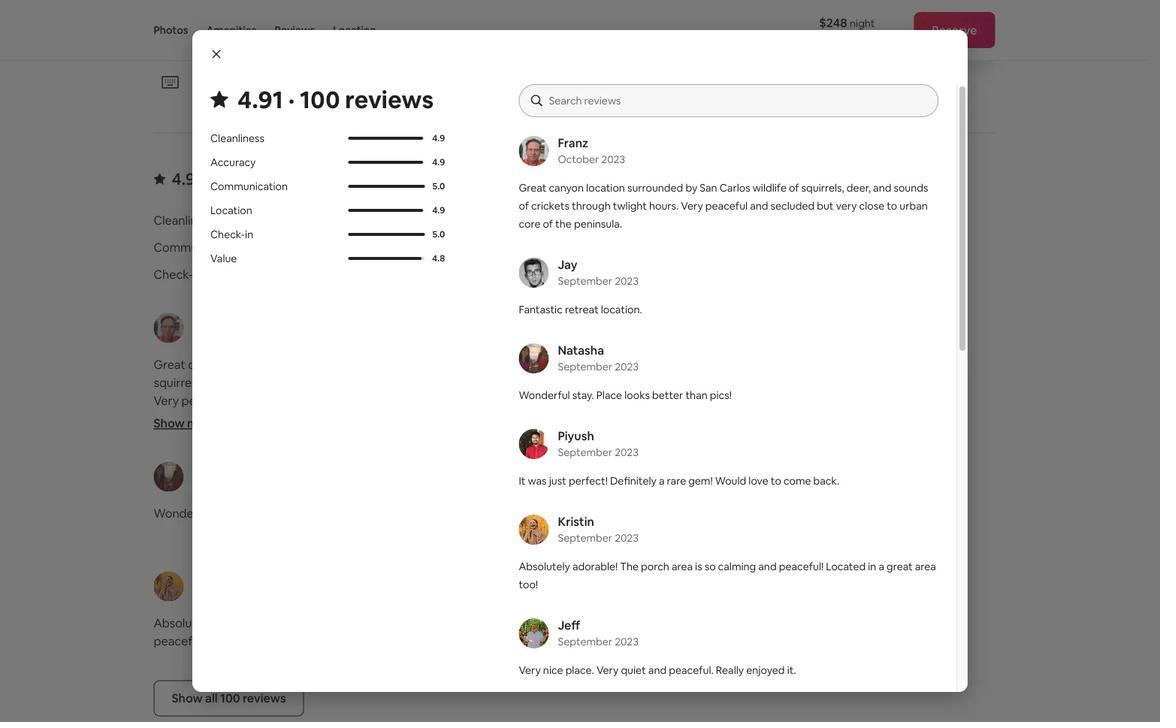 Task type: describe. For each thing, give the bounding box(es) containing it.
1 horizontal spatial come
[[884, 506, 915, 521]]

25
[[447, 2, 459, 15]]

list containing jay
[[148, 312, 1002, 681]]

back. inside 4.91 · 100 reviews dialog
[[814, 474, 840, 488]]

absolutely for leftmost jay icon
[[519, 560, 570, 574]]

kristin image inside list
[[154, 572, 184, 602]]

urban for great canyon location surrounded by san carlos wildlife of squirrels, deer, and sounds of crickets through twlight hours.  very peaceful and secluded but very close to urban core of the peninsula.
[[900, 199, 928, 213]]

show more button
[[154, 416, 229, 431]]

location inside 4.91 · 100 reviews dialog
[[210, 204, 252, 217]]

more
[[187, 416, 217, 431]]

great for jay icon to the bottom
[[277, 634, 307, 649]]

1 vertical spatial retreat
[[634, 357, 672, 373]]

2023 inside jay september 2023
[[615, 274, 639, 288]]

san for great canyon location surrounded by san carlos wildlife of squirrels, deer, and sounds of crickets through twlight hours.  very peaceful and secluded but very close to urban core of the peninsula.
[[700, 181, 718, 195]]

carlos for great canyon location surrounded by san carlos wildlife of squirrels, deer, and sounds of crickets through twlight hours.  very peaceful and secluded but very close to urban core of the peninsula.
[[720, 181, 751, 195]]

report this listing button
[[799, 80, 910, 94]]

2 30 button from the left
[[602, 0, 635, 24]]

Search reviews, Press 'Enter' to search text field
[[549, 93, 924, 108]]

great for the top jay image
[[887, 560, 913, 574]]

2023 inside natasha september 2023
[[615, 360, 639, 374]]

natasha september 2023
[[558, 342, 639, 374]]

the for bottom jay image
[[270, 616, 291, 631]]

25 button
[[436, 0, 469, 24]]

absolutely for bottom jay image
[[154, 616, 213, 631]]

squirrels, for great canyon location surrounded by san carlos wildlife of squirrels, deer, and sounds of crickets through twlight hours.  very peaceful and secluded but very close to urban core of the peninsula.
[[802, 181, 845, 195]]

report
[[824, 80, 858, 94]]

september for the top jay image
[[558, 274, 613, 288]]

1 vertical spatial accuracy
[[581, 213, 633, 228]]

adorable! for bottom jay image
[[215, 616, 267, 631]]

$714
[[950, 28, 976, 44]]

deer, for great canyon location surrounded by san carlos wildlife of squirrels, deer, and sounds of crickets through twlight hours. very peaceful and secluded but very close to urban core of the peninsula.
[[206, 375, 233, 391]]

1 29 button from the left
[[251, 0, 285, 24]]

very inside great canyon location surrounded by san carlos wildlife of squirrels, deer, and sounds of crickets through twlight hours.  very peaceful and secluded but very close to urban core of the peninsula.
[[681, 199, 703, 213]]

place for the top jay image's piyush image
[[597, 389, 623, 402]]

kristin image
[[154, 572, 184, 602]]

show all 100 reviews button
[[154, 681, 304, 717]]

listing
[[881, 80, 910, 94]]

amenities
[[206, 23, 257, 37]]

piyush image for the top jay image
[[519, 429, 549, 459]]

but for great canyon location surrounded by san carlos wildlife of squirrels, deer, and sounds of crickets through twlight hours.  very peaceful and secluded but very close to urban core of the peninsula.
[[817, 199, 834, 213]]

great canyon location surrounded by san carlos wildlife of squirrels, deer, and sounds of crickets through twlight hours. very peaceful and secluded but very close to urban core of the peninsula.
[[154, 357, 484, 427]]

2 29 from the left
[[579, 2, 591, 15]]

crickets for great canyon location surrounded by san carlos wildlife of squirrels, deer, and sounds of crickets through twlight hours.  very peaceful and secluded but very close to urban core of the peninsula.
[[531, 199, 570, 213]]

communication inside 4.91 · 100 reviews dialog
[[210, 180, 288, 193]]

canyon for great canyon location surrounded by san carlos wildlife of squirrels, deer, and sounds of crickets through twlight hours.  very peaceful and secluded but very close to urban core of the peninsula.
[[549, 181, 584, 195]]

photos button
[[154, 0, 188, 60]]

1 vertical spatial 4.91 · 100 reviews
[[172, 168, 304, 190]]

enjoyed for leftmost jay icon
[[747, 664, 785, 677]]

dates
[[600, 77, 628, 91]]

looks for the top jay image's piyush image
[[625, 389, 650, 402]]

in inside list
[[256, 634, 265, 649]]

fantastic retreat location. for jay icon to the bottom
[[581, 357, 722, 373]]

peninsula. for great canyon location surrounded by san carlos wildlife of squirrels, deer, and sounds of crickets through twlight hours.  very peaceful and secluded but very close to urban core of the peninsula.
[[574, 217, 622, 231]]

cleanliness inside 4.91 · 100 reviews dialog
[[210, 132, 265, 145]]

1 28 button from the left
[[218, 0, 251, 24]]

than for leftmost jay icon
[[686, 389, 708, 402]]

26
[[480, 2, 492, 15]]

was for jay icon to the bottom
[[591, 506, 613, 521]]

all
[[205, 691, 218, 706]]

1 vertical spatial cleanliness
[[154, 213, 216, 228]]

definitely for bottom jay image
[[685, 506, 738, 521]]

stay. for bottom jay image
[[215, 506, 240, 521]]

4.9 for location
[[432, 205, 445, 216]]

1 29 from the left
[[262, 2, 274, 15]]

the for great canyon location surrounded by san carlos wildlife of squirrels, deer, and sounds of crickets through twlight hours. very peaceful and secluded but very close to urban core of the peninsula.
[[154, 411, 172, 427]]

it. for jay icon to the bottom
[[888, 616, 898, 631]]

reviews
[[275, 23, 315, 37]]

come inside 4.91 · 100 reviews dialog
[[784, 474, 812, 488]]

24
[[414, 2, 426, 15]]

it was just perfect! definitely a rare gem! would love to come back. for bottom jay image
[[581, 506, 915, 539]]

0 vertical spatial location
[[333, 23, 376, 37]]

2023 inside franz october 2023
[[602, 153, 626, 166]]

0 horizontal spatial 4.91
[[172, 168, 203, 190]]

1 horizontal spatial love
[[844, 506, 866, 521]]

wonderful inside 4.91 · 100 reviews dialog
[[519, 389, 570, 402]]

september inside kristin september 2023
[[558, 531, 613, 545]]

adorable! for leftmost jay icon
[[573, 560, 618, 574]]

show more
[[154, 416, 217, 431]]

100 inside dialog
[[300, 83, 340, 115]]

jeff image
[[519, 619, 549, 649]]

clear dates
[[572, 77, 628, 91]]

1 30 from the left
[[295, 2, 307, 15]]

this
[[860, 80, 878, 94]]

2023 inside list
[[677, 479, 701, 492]]

0 vertical spatial jay image
[[519, 258, 549, 288]]

secluded for great canyon location surrounded by san carlos wildlife of squirrels, deer, and sounds of crickets through twlight hours.  very peaceful and secluded but very close to urban core of the peninsula.
[[771, 199, 815, 213]]

by for great canyon location surrounded by san carlos wildlife of squirrels, deer, and sounds of crickets through twlight hours. very peaceful and secluded but very close to urban core of the peninsula.
[[344, 357, 358, 373]]

to inside great canyon location surrounded by san carlos wildlife of squirrels, deer, and sounds of crickets through twlight hours.  very peaceful and secluded but very close to urban core of the peninsula.
[[887, 199, 898, 213]]

close for great canyon location surrounded by san carlos wildlife of squirrels, deer, and sounds of crickets through twlight hours. very peaceful and secluded but very close to urban core of the peninsula.
[[358, 393, 386, 409]]

peaceful. for the top jay image
[[669, 664, 714, 677]]

peaceful! for jay icon to the bottom
[[154, 634, 205, 649]]

1 vertical spatial communication
[[154, 240, 242, 255]]

0 horizontal spatial back.
[[581, 524, 610, 539]]

0 horizontal spatial check-in
[[154, 267, 203, 282]]

to inside the it was just perfect! definitely a rare gem! would love to come back.
[[869, 506, 881, 521]]

check- inside 4.91 · 100 reviews dialog
[[210, 228, 245, 241]]

canyon for great canyon location surrounded by san carlos wildlife of squirrels, deer, and sounds of crickets through twlight hours. very peaceful and secluded but very close to urban core of the peninsula.
[[188, 357, 228, 373]]

0 horizontal spatial check-
[[154, 267, 193, 282]]

the for great canyon location surrounded by san carlos wildlife of squirrels, deer, and sounds of crickets through twlight hours.  very peaceful and secluded but very close to urban core of the peninsula.
[[556, 217, 572, 231]]

photos
[[154, 23, 188, 37]]

piyush image
[[519, 429, 549, 459]]

love inside 4.91 · 100 reviews dialog
[[749, 474, 769, 488]]

very for great canyon location surrounded by san carlos wildlife of squirrels, deer, and sounds of crickets through twlight hours. very peaceful and secluded but very close to urban core of the peninsula.
[[331, 393, 355, 409]]

reviews inside $248 night 100 reviews
[[871, 33, 902, 45]]

to inside great canyon location surrounded by san carlos wildlife of squirrels, deer, and sounds of crickets through twlight hours. very peaceful and secluded but very close to urban core of the peninsula.
[[389, 393, 401, 409]]

taxes
[[805, 28, 836, 44]]

great for great canyon location surrounded by san carlos wildlife of squirrels, deer, and sounds of crickets through twlight hours.  very peaceful and secluded but very close to urban core of the peninsula.
[[519, 181, 547, 195]]

1 vertical spatial value
[[581, 267, 611, 282]]

place. for bottom jay image
[[634, 616, 667, 631]]

core for great canyon location surrounded by san carlos wildlife of squirrels, deer, and sounds of crickets through twlight hours.  very peaceful and secluded but very close to urban core of the peninsula.
[[519, 217, 541, 231]]

perfect! for leftmost jay icon
[[569, 474, 608, 488]]

$248
[[820, 15, 848, 30]]

but for great canyon location surrounded by san carlos wildlife of squirrels, deer, and sounds of crickets through twlight hours. very peaceful and secluded but very close to urban core of the peninsula.
[[309, 393, 328, 409]]

looks for jay icon to the bottom piyush image
[[275, 506, 304, 521]]

wonderful stay. place looks better than pics! for the top jay image's piyush image
[[519, 389, 732, 402]]

it for the top jay image
[[519, 474, 526, 488]]

amenities button
[[206, 0, 257, 60]]

nice for leftmost jay icon
[[543, 664, 563, 677]]

absolutely adorable! the porch area is so calming and peaceful! located in a great area too! for the top jay image
[[519, 560, 937, 592]]

· inside dialog
[[288, 83, 295, 115]]

show all 100 reviews
[[172, 691, 286, 706]]

kristin
[[558, 514, 595, 529]]

porch for bottom jay image
[[293, 616, 326, 631]]

jeff september 2023
[[558, 618, 639, 649]]

twlight for great canyon location surrounded by san carlos wildlife of squirrels, deer, and sounds of crickets through twlight hours.  very peaceful and secluded but very close to urban core of the peninsula.
[[613, 199, 647, 213]]

jay september 2023
[[558, 257, 639, 288]]

total before taxes
[[734, 28, 836, 44]]

september inside natasha september 2023
[[558, 360, 613, 374]]

better for the top jay image's piyush image
[[653, 389, 684, 402]]

2 28 button from the left
[[536, 0, 569, 24]]

franz october 2023
[[558, 135, 626, 166]]

1 vertical spatial ·
[[206, 168, 210, 190]]

core for great canyon location surrounded by san carlos wildlife of squirrels, deer, and sounds of crickets through twlight hours. very peaceful and secluded but very close to urban core of the peninsula.
[[439, 393, 463, 409]]

october
[[558, 153, 599, 166]]

0 horizontal spatial jay image
[[519, 258, 549, 288]]

4.91 · 100 reviews inside dialog
[[238, 83, 434, 115]]

reserve button
[[914, 12, 996, 48]]

1 vertical spatial jay image
[[581, 313, 611, 343]]

0 horizontal spatial wonderful
[[154, 506, 212, 521]]

too! for leftmost jay icon
[[519, 578, 538, 592]]

wildlife for great canyon location surrounded by san carlos wildlife of squirrels, deer, and sounds of crickets through twlight hours. very peaceful and secluded but very close to urban core of the peninsula.
[[421, 357, 460, 373]]

clear dates button
[[566, 71, 634, 97]]

close for great canyon location surrounded by san carlos wildlife of squirrels, deer, and sounds of crickets through twlight hours.  very peaceful and secluded but very close to urban core of the peninsula.
[[860, 199, 885, 213]]

pics! for leftmost jay icon
[[710, 389, 732, 402]]

2023 inside jeff september 2023
[[615, 635, 639, 649]]

retreat inside 4.91 · 100 reviews dialog
[[565, 303, 599, 316]]

27 for second the 27 button from right
[[196, 2, 208, 15]]

26 button
[[469, 0, 503, 24]]

so for jeff image inside 4.91 · 100 reviews dialog
[[705, 560, 716, 574]]

perfect! for bottom jay image
[[638, 506, 683, 521]]

piyush image for jay icon to the bottom
[[581, 462, 611, 492]]



Task type: locate. For each thing, give the bounding box(es) containing it.
it was just perfect! definitely a rare gem! would love to come back. for leftmost jay icon
[[519, 474, 840, 488]]

peaceful! inside 4.91 · 100 reviews dialog
[[779, 560, 824, 574]]

location for great canyon location surrounded by san carlos wildlife of squirrels, deer, and sounds of crickets through twlight hours. very peaceful and secluded but very close to urban core of the peninsula.
[[231, 357, 275, 373]]

show inside list
[[154, 416, 185, 431]]

love
[[749, 474, 769, 488], [844, 506, 866, 521]]

jay inside jay september 2023
[[558, 257, 578, 272]]

piyush right piyush icon
[[558, 428, 594, 444]]

30 button left location button on the left top of page
[[285, 0, 318, 24]]

pics! for bottom jay image
[[372, 506, 397, 521]]

would for jay icon to the bottom
[[805, 506, 841, 521]]

too! for bottom jay image
[[336, 634, 358, 649]]

come
[[784, 474, 812, 488], [884, 506, 915, 521]]

september
[[558, 274, 613, 288], [558, 360, 613, 374], [558, 446, 613, 459], [620, 479, 674, 492], [558, 531, 613, 545], [558, 635, 613, 649]]

0 horizontal spatial absolutely adorable! the porch area is so calming and peaceful! located in a great area too!
[[154, 616, 449, 649]]

0 horizontal spatial deer,
[[206, 375, 233, 391]]

place for jay icon to the bottom piyush image
[[243, 506, 272, 521]]

2 5.0 from the top
[[433, 229, 445, 240]]

1 horizontal spatial hours.
[[649, 199, 679, 213]]

piyush inside list
[[620, 461, 656, 476]]

0 vertical spatial so
[[705, 560, 716, 574]]

surrounded
[[628, 181, 684, 195], [278, 357, 342, 373]]

jay for jay september 2023
[[558, 257, 578, 272]]

franz image
[[519, 136, 549, 166], [519, 136, 549, 166], [154, 313, 184, 343], [154, 313, 184, 343]]

peninsula. inside great canyon location surrounded by san carlos wildlife of squirrels, deer, and sounds of crickets through twlight hours. very peaceful and secluded but very close to urban core of the peninsula.
[[175, 411, 230, 427]]

2 27 from the left
[[513, 2, 525, 15]]

perfect! inside 4.91 · 100 reviews dialog
[[569, 474, 608, 488]]

close inside great canyon location surrounded by san carlos wildlife of squirrels, deer, and sounds of crickets through twlight hours. very peaceful and secluded but very close to urban core of the peninsula.
[[358, 393, 386, 409]]

than inside 4.91 · 100 reviews dialog
[[686, 389, 708, 402]]

the up jay september 2023
[[556, 217, 572, 231]]

1 vertical spatial fantastic
[[581, 357, 631, 373]]

0 vertical spatial sounds
[[894, 181, 929, 195]]

24 button
[[403, 0, 436, 24]]

located for jay icon to the bottom piyush image
[[208, 634, 253, 649]]

is
[[695, 560, 703, 574], [355, 616, 364, 631]]

better for jay icon to the bottom piyush image
[[306, 506, 342, 521]]

0 vertical spatial fantastic
[[519, 303, 563, 316]]

0 vertical spatial ·
[[288, 83, 295, 115]]

cleanliness
[[210, 132, 265, 145], [154, 213, 216, 228]]

0 horizontal spatial peaceful.
[[669, 664, 714, 677]]

is inside 4.91 · 100 reviews dialog
[[695, 560, 703, 574]]

3 4.9 from the top
[[432, 205, 445, 216]]

quiet inside 4.91 · 100 reviews dialog
[[621, 664, 646, 677]]

1 vertical spatial enjoyed
[[747, 664, 785, 677]]

place.
[[634, 616, 667, 631], [566, 664, 595, 677]]

canyon
[[549, 181, 584, 195], [188, 357, 228, 373]]

calming for leftmost jay icon
[[718, 560, 756, 574]]

5.0
[[433, 180, 445, 192], [433, 229, 445, 240]]

just for jay icon to the bottom
[[615, 506, 635, 521]]

0 horizontal spatial looks
[[275, 506, 304, 521]]

september up kristin september 2023 in the bottom of the page
[[620, 479, 674, 492]]

wonderful stay. place looks better than pics! inside list
[[154, 506, 397, 521]]

show
[[154, 416, 185, 431], [172, 691, 203, 706]]

natasha image
[[519, 344, 549, 374], [519, 344, 549, 374]]

september right jeff icon
[[558, 635, 613, 649]]

27 button
[[185, 0, 218, 24], [503, 0, 536, 24]]

just right kristin
[[615, 506, 635, 521]]

peaceful! for the top jay image
[[779, 560, 824, 574]]

place. inside 4.91 · 100 reviews dialog
[[566, 664, 595, 677]]

jeff image
[[581, 572, 611, 602], [581, 572, 611, 602], [519, 619, 549, 649]]

1 horizontal spatial core
[[519, 217, 541, 231]]

2 29 button from the left
[[569, 0, 602, 24]]

5.0 for check-in
[[433, 229, 445, 240]]

28 button
[[218, 0, 251, 24], [536, 0, 569, 24]]

was inside 4.91 · 100 reviews dialog
[[528, 474, 547, 488]]

great for great canyon location surrounded by san carlos wildlife of squirrels, deer, and sounds of crickets through twlight hours. very peaceful and secluded but very close to urban core of the peninsula.
[[154, 357, 185, 373]]

1 horizontal spatial too!
[[519, 578, 538, 592]]

just
[[549, 474, 567, 488], [615, 506, 635, 521]]

retreat up natasha
[[565, 303, 599, 316]]

better inside 4.91 · 100 reviews dialog
[[653, 389, 684, 402]]

very inside great canyon location surrounded by san carlos wildlife of squirrels, deer, and sounds of crickets through twlight hours. very peaceful and secluded but very close to urban core of the peninsula.
[[154, 393, 179, 409]]

1 horizontal spatial location
[[586, 181, 625, 195]]

0 vertical spatial it was just perfect! definitely a rare gem! would love to come back.
[[519, 474, 840, 488]]

1 vertical spatial absolutely
[[154, 616, 213, 631]]

jay image down jay september 2023
[[581, 313, 611, 343]]

1 horizontal spatial the
[[620, 560, 639, 574]]

30 button up dates
[[602, 0, 635, 24]]

peaceful. inside list
[[752, 616, 804, 631]]

natasha
[[558, 342, 604, 358]]

reviews inside button
[[243, 691, 286, 706]]

1 vertical spatial rare
[[750, 506, 772, 521]]

0 vertical spatial deer,
[[847, 181, 871, 195]]

1 vertical spatial canyon
[[188, 357, 228, 373]]

great canyon location surrounded by san carlos wildlife of squirrels, deer, and sounds of crickets through twlight hours.  very peaceful and secluded but very close to urban core of the peninsula.
[[519, 181, 929, 231]]

september inside jeff september 2023
[[558, 635, 613, 649]]

absolutely down kristin
[[519, 560, 570, 574]]

kristin september 2023
[[558, 514, 639, 545]]

1 vertical spatial peaceful!
[[154, 634, 205, 649]]

hours. for great canyon location surrounded by san carlos wildlife of squirrels, deer, and sounds of crickets through twlight hours. very peaceful and secluded but very close to urban core of the peninsula.
[[451, 375, 484, 391]]

jeff image for the top jay image's piyush image
[[519, 619, 549, 649]]

perfect! inside the it was just perfect! definitely a rare gem! would love to come back.
[[638, 506, 683, 521]]

absolutely adorable! the porch area is so calming and peaceful! located in a great area too!
[[519, 560, 937, 592], [154, 616, 449, 649]]

1 horizontal spatial absolutely adorable! the porch area is so calming and peaceful! located in a great area too!
[[519, 560, 937, 592]]

september for the top jay image's piyush image
[[558, 446, 613, 459]]

looks
[[625, 389, 650, 402], [275, 506, 304, 521]]

2 4.9 from the top
[[432, 156, 445, 168]]

gem! inside the it was just perfect! definitely a rare gem! would love to come back.
[[775, 506, 803, 521]]

quiet for leftmost jay icon
[[621, 664, 646, 677]]

0 vertical spatial urban
[[900, 199, 928, 213]]

piyush september 2023 inside list
[[620, 461, 701, 492]]

5.0 out of 5.0 image
[[349, 185, 425, 188], [349, 185, 425, 188], [349, 233, 425, 236], [349, 233, 425, 236]]

nice inside 4.91 · 100 reviews dialog
[[543, 664, 563, 677]]

1 vertical spatial the
[[154, 411, 172, 427]]

fantastic retreat location. inside list
[[581, 357, 722, 373]]

location inside great canyon location surrounded by san carlos wildlife of squirrels, deer, and sounds of crickets through twlight hours. very peaceful and secluded but very close to urban core of the peninsula.
[[231, 357, 275, 373]]

jeff
[[620, 571, 642, 586], [558, 618, 580, 633]]

1 27 from the left
[[196, 2, 208, 15]]

september up natasha
[[558, 274, 613, 288]]

urban
[[900, 199, 928, 213], [404, 393, 436, 409]]

0 vertical spatial cleanliness
[[210, 132, 265, 145]]

0 horizontal spatial stay.
[[215, 506, 240, 521]]

by for great canyon location surrounded by san carlos wildlife of squirrels, deer, and sounds of crickets through twlight hours.  very peaceful and secluded but very close to urban core of the peninsula.
[[686, 181, 698, 195]]

1 horizontal spatial 29 button
[[569, 0, 602, 24]]

0 horizontal spatial wildlife
[[421, 357, 460, 373]]

september down natasha
[[558, 360, 613, 374]]

0 horizontal spatial retreat
[[565, 303, 599, 316]]

value
[[210, 252, 237, 265], [581, 267, 611, 282]]

porch inside 4.91 · 100 reviews dialog
[[641, 560, 670, 574]]

is for bottom jay image
[[355, 616, 364, 631]]

by
[[686, 181, 698, 195], [344, 357, 358, 373]]

1 horizontal spatial twlight
[[613, 199, 647, 213]]

1 horizontal spatial close
[[860, 199, 885, 213]]

very nice place. very quiet and peaceful. really enjoyed it. for leftmost jay icon
[[519, 664, 797, 677]]

1 vertical spatial perfect!
[[638, 506, 683, 521]]

28 right 26
[[546, 2, 558, 15]]

deer, inside great canyon location surrounded by san carlos wildlife of squirrels, deer, and sounds of crickets through twlight hours.  very peaceful and secluded but very close to urban core of the peninsula.
[[847, 181, 871, 195]]

adorable!
[[573, 560, 618, 574], [215, 616, 267, 631]]

so inside 4.91 · 100 reviews dialog
[[705, 560, 716, 574]]

close
[[860, 199, 885, 213], [358, 393, 386, 409]]

absolutely
[[519, 560, 570, 574], [154, 616, 213, 631]]

crickets inside great canyon location surrounded by san carlos wildlife of squirrels, deer, and sounds of crickets through twlight hours.  very peaceful and secluded but very close to urban core of the peninsula.
[[531, 199, 570, 213]]

pics! inside list
[[372, 506, 397, 521]]

0 vertical spatial through
[[572, 199, 611, 213]]

core
[[519, 217, 541, 231], [439, 393, 463, 409]]

it
[[519, 474, 526, 488], [581, 506, 589, 521]]

peaceful for great canyon location surrounded by san carlos wildlife of squirrels, deer, and sounds of crickets through twlight hours. very peaceful and secluded but very close to urban core of the peninsula.
[[182, 393, 230, 409]]

place inside list
[[243, 506, 272, 521]]

calming inside 4.91 · 100 reviews dialog
[[718, 560, 756, 574]]

the inside 4.91 · 100 reviews dialog
[[620, 560, 639, 574]]

a inside the it was just perfect! definitely a rare gem! would love to come back.
[[741, 506, 747, 521]]

jeff for jeff
[[620, 571, 642, 586]]

0 horizontal spatial porch
[[293, 616, 326, 631]]

1 vertical spatial surrounded
[[278, 357, 342, 373]]

1 vertical spatial was
[[591, 506, 613, 521]]

sounds inside great canyon location surrounded by san carlos wildlife of squirrels, deer, and sounds of crickets through twlight hours. very peaceful and secluded but very close to urban core of the peninsula.
[[259, 375, 299, 391]]

location.
[[601, 303, 642, 316], [675, 357, 722, 373]]

surrounded for great canyon location surrounded by san carlos wildlife of squirrels, deer, and sounds of crickets through twlight hours.  very peaceful and secluded but very close to urban core of the peninsula.
[[628, 181, 684, 195]]

peaceful. for jay icon to the bottom
[[752, 616, 804, 631]]

jay image
[[519, 258, 549, 288], [581, 313, 611, 343]]

4.9 for accuracy
[[432, 156, 445, 168]]

hours.
[[649, 199, 679, 213], [451, 375, 484, 391]]

0 vertical spatial better
[[653, 389, 684, 402]]

0 vertical spatial by
[[686, 181, 698, 195]]

28 button left reviews 'button'
[[218, 0, 251, 24]]

jeff image inside 4.91 · 100 reviews dialog
[[519, 619, 549, 649]]

it was just perfect! definitely a rare gem! would love to come back. inside 4.91 · 100 reviews dialog
[[519, 474, 840, 488]]

carlos inside great canyon location surrounded by san carlos wildlife of squirrels, deer, and sounds of crickets through twlight hours.  very peaceful and secluded but very close to urban core of the peninsula.
[[720, 181, 751, 195]]

check-
[[210, 228, 245, 241], [154, 267, 193, 282]]

deer, for great canyon location surrounded by san carlos wildlife of squirrels, deer, and sounds of crickets through twlight hours.  very peaceful and secluded but very close to urban core of the peninsula.
[[847, 181, 871, 195]]

1 vertical spatial it was just perfect! definitely a rare gem! would love to come back.
[[581, 506, 915, 539]]

4.8 out of 5.0 image
[[349, 257, 425, 260], [349, 257, 422, 260]]

0 vertical spatial is
[[695, 560, 703, 574]]

hours. inside great canyon location surrounded by san carlos wildlife of squirrels, deer, and sounds of crickets through twlight hours. very peaceful and secluded but very close to urban core of the peninsula.
[[451, 375, 484, 391]]

the left more
[[154, 411, 172, 427]]

wonderful up kristin image
[[154, 506, 212, 521]]

located inside list
[[208, 634, 253, 649]]

reviews inside dialog
[[345, 83, 434, 115]]

0 horizontal spatial through
[[362, 375, 406, 391]]

by inside great canyon location surrounded by san carlos wildlife of squirrels, deer, and sounds of crickets through twlight hours.  very peaceful and secluded but very close to urban core of the peninsula.
[[686, 181, 698, 195]]

jeff image for jay icon to the bottom piyush image
[[581, 572, 611, 602]]

night
[[850, 16, 875, 30]]

of
[[789, 181, 799, 195], [519, 199, 529, 213], [543, 217, 553, 231], [463, 357, 474, 373], [301, 375, 313, 391], [466, 393, 478, 409]]

28 up amenities
[[229, 2, 241, 15]]

the inside great canyon location surrounded by san carlos wildlife of squirrels, deer, and sounds of crickets through twlight hours.  very peaceful and secluded but very close to urban core of the peninsula.
[[556, 217, 572, 231]]

piyush september 2023 for jay icon to the bottom piyush image
[[620, 461, 701, 492]]

peaceful
[[706, 199, 748, 213], [182, 393, 230, 409]]

1 horizontal spatial it.
[[888, 616, 898, 631]]

urban inside great canyon location surrounded by san carlos wildlife of squirrels, deer, and sounds of crickets through twlight hours.  very peaceful and secluded but very close to urban core of the peninsula.
[[900, 199, 928, 213]]

1 horizontal spatial so
[[705, 560, 716, 574]]

1 vertical spatial peaceful
[[182, 393, 230, 409]]

crickets
[[531, 199, 570, 213], [316, 375, 359, 391]]

0 vertical spatial perfect!
[[569, 474, 608, 488]]

secluded inside great canyon location surrounded by san carlos wildlife of squirrels, deer, and sounds of crickets through twlight hours. very peaceful and secluded but very close to urban core of the peninsula.
[[256, 393, 307, 409]]

1 vertical spatial urban
[[404, 393, 436, 409]]

deer, inside great canyon location surrounded by san carlos wildlife of squirrels, deer, and sounds of crickets through twlight hours. very peaceful and secluded but very close to urban core of the peninsula.
[[206, 375, 233, 391]]

but inside great canyon location surrounded by san carlos wildlife of squirrels, deer, and sounds of crickets through twlight hours. very peaceful and secluded but very close to urban core of the peninsula.
[[309, 393, 328, 409]]

reviews button
[[275, 0, 315, 60]]

place. for leftmost jay icon
[[566, 664, 595, 677]]

rare for the top jay image
[[667, 474, 686, 488]]

piyush inside 4.91 · 100 reviews dialog
[[558, 428, 594, 444]]

perfect!
[[569, 474, 608, 488], [638, 506, 683, 521]]

fantastic inside 4.91 · 100 reviews dialog
[[519, 303, 563, 316]]

san
[[700, 181, 718, 195], [361, 357, 381, 373]]

close inside great canyon location surrounded by san carlos wildlife of squirrels, deer, and sounds of crickets through twlight hours.  very peaceful and secluded but very close to urban core of the peninsula.
[[860, 199, 885, 213]]

quiet for bottom jay image
[[698, 616, 726, 631]]

secluded inside great canyon location surrounded by san carlos wildlife of squirrels, deer, and sounds of crickets through twlight hours.  very peaceful and secluded but very close to urban core of the peninsula.
[[771, 199, 815, 213]]

fantastic
[[519, 303, 563, 316], [581, 357, 631, 373]]

4.91 · 100 reviews dialog
[[192, 30, 968, 722]]

piyush september 2023 inside 4.91 · 100 reviews dialog
[[558, 428, 639, 459]]

jeff right jeff icon
[[558, 618, 580, 633]]

was for the top jay image
[[528, 474, 547, 488]]

0 horizontal spatial too!
[[336, 634, 358, 649]]

2023 inside kristin september 2023
[[615, 531, 639, 545]]

27 for 2nd the 27 button
[[513, 2, 525, 15]]

1 horizontal spatial place.
[[634, 616, 667, 631]]

area
[[672, 560, 693, 574], [915, 560, 937, 574], [329, 616, 353, 631], [309, 634, 333, 649]]

accuracy inside 4.91 · 100 reviews dialog
[[210, 156, 256, 169]]

0 horizontal spatial the
[[270, 616, 291, 631]]

before
[[765, 28, 803, 44]]

0 vertical spatial accuracy
[[210, 156, 256, 169]]

very nice place. very quiet and peaceful. really enjoyed it.
[[581, 616, 898, 631], [519, 664, 797, 677]]

fantastic retreat location. for the top jay image
[[519, 303, 642, 316]]

very inside great canyon location surrounded by san carlos wildlife of squirrels, deer, and sounds of crickets through twlight hours. very peaceful and secluded but very close to urban core of the peninsula.
[[331, 393, 355, 409]]

show inside button
[[172, 691, 203, 706]]

4.8
[[432, 253, 445, 264]]

wildlife inside great canyon location surrounded by san carlos wildlife of squirrels, deer, and sounds of crickets through twlight hours.  very peaceful and secluded but very close to urban core of the peninsula.
[[753, 181, 787, 195]]

by inside great canyon location surrounded by san carlos wildlife of squirrels, deer, and sounds of crickets through twlight hours. very peaceful and secluded but very close to urban core of the peninsula.
[[344, 357, 358, 373]]

show left more
[[154, 416, 185, 431]]

27 up amenities
[[196, 2, 208, 15]]

piyush image
[[519, 429, 549, 459], [581, 462, 611, 492], [581, 462, 611, 492]]

1 vertical spatial peaceful.
[[669, 664, 714, 677]]

28 button right 26 button
[[536, 0, 569, 24]]

calming inside list
[[382, 616, 425, 631]]

great inside great canyon location surrounded by san carlos wildlife of squirrels, deer, and sounds of crickets through twlight hours. very peaceful and secluded but very close to urban core of the peninsula.
[[154, 357, 185, 373]]

adorable! inside list
[[215, 616, 267, 631]]

0 vertical spatial absolutely adorable! the porch area is so calming and peaceful! located in a great area too!
[[519, 560, 937, 592]]

peaceful. inside 4.91 · 100 reviews dialog
[[669, 664, 714, 677]]

wonderful stay. place looks better than pics! for jay icon to the bottom piyush image
[[154, 506, 397, 521]]

jeff down kristin september 2023 in the bottom of the page
[[620, 571, 642, 586]]

4.9
[[432, 132, 445, 144], [432, 156, 445, 168], [432, 205, 445, 216]]

29 button
[[251, 0, 285, 24], [569, 0, 602, 24]]

1 horizontal spatial carlos
[[720, 181, 751, 195]]

absolutely adorable! the porch area is so calming and peaceful! located in a great area too! for jay icon to the bottom
[[154, 616, 449, 649]]

just for the top jay image
[[549, 474, 567, 488]]

2 28 from the left
[[546, 2, 558, 15]]

piyush for jay icon to the bottom
[[620, 461, 656, 476]]

peaceful inside great canyon location surrounded by san carlos wildlife of squirrels, deer, and sounds of crickets through twlight hours. very peaceful and secluded but very close to urban core of the peninsula.
[[182, 393, 230, 409]]

jay image left jay september 2023
[[519, 258, 549, 288]]

is inside list
[[355, 616, 364, 631]]

enjoyed
[[841, 616, 885, 631], [747, 664, 785, 677]]

1 30 button from the left
[[285, 0, 318, 24]]

better
[[653, 389, 684, 402], [306, 506, 342, 521]]

through inside great canyon location surrounded by san carlos wildlife of squirrels, deer, and sounds of crickets through twlight hours.  very peaceful and secluded but very close to urban core of the peninsula.
[[572, 199, 611, 213]]

it.
[[888, 616, 898, 631], [788, 664, 797, 677]]

0 horizontal spatial quiet
[[621, 664, 646, 677]]

fantastic retreat location.
[[519, 303, 642, 316], [581, 357, 722, 373]]

28 for first 28 'button'
[[229, 2, 241, 15]]

september inside jay september 2023
[[558, 274, 613, 288]]

really for jay icon to the bottom piyush image
[[806, 616, 838, 631]]

reviews
[[871, 33, 902, 45], [345, 83, 434, 115], [245, 168, 304, 190], [243, 691, 286, 706]]

carlos
[[720, 181, 751, 195], [383, 357, 419, 373]]

so
[[705, 560, 716, 574], [366, 616, 379, 631]]

through for great canyon location surrounded by san carlos wildlife of squirrels, deer, and sounds of crickets through twlight hours. very peaceful and secluded but very close to urban core of the peninsula.
[[362, 375, 406, 391]]

stay. for leftmost jay icon
[[573, 389, 594, 402]]

september for jeff icon
[[558, 635, 613, 649]]

peaceful for great canyon location surrounded by san carlos wildlife of squirrels, deer, and sounds of crickets through twlight hours.  very peaceful and secluded but very close to urban core of the peninsula.
[[706, 199, 748, 213]]

canyon up more
[[188, 357, 228, 373]]

0 vertical spatial secluded
[[771, 199, 815, 213]]

retreat right natasha
[[634, 357, 672, 373]]

peninsula.
[[574, 217, 622, 231], [175, 411, 230, 427]]

jay image
[[519, 258, 549, 288], [581, 313, 611, 343]]

0 vertical spatial looks
[[625, 389, 650, 402]]

list
[[148, 312, 1002, 681]]

30 button
[[285, 0, 318, 24], [602, 0, 635, 24]]

·
[[288, 83, 295, 115], [206, 168, 210, 190]]

very for great canyon location surrounded by san carlos wildlife of squirrels, deer, and sounds of crickets through twlight hours.  very peaceful and secluded but very close to urban core of the peninsula.
[[836, 199, 857, 213]]

just up kristin
[[549, 474, 567, 488]]

1 horizontal spatial check-
[[210, 228, 245, 241]]

27 right 26
[[513, 2, 525, 15]]

than for bottom jay image
[[344, 506, 370, 521]]

1 vertical spatial would
[[805, 506, 841, 521]]

1 vertical spatial it
[[581, 506, 589, 521]]

location button
[[333, 0, 376, 60]]

$248 night 100 reviews
[[820, 15, 902, 45]]

0 vertical spatial hours.
[[649, 199, 679, 213]]

september for jay icon to the bottom piyush image
[[620, 479, 674, 492]]

jay for jay
[[620, 312, 639, 327]]

san inside great canyon location surrounded by san carlos wildlife of squirrels, deer, and sounds of crickets through twlight hours. very peaceful and secluded but very close to urban core of the peninsula.
[[361, 357, 381, 373]]

communication
[[210, 180, 288, 193], [154, 240, 242, 255]]

1 28 from the left
[[229, 2, 241, 15]]

september down kristin
[[558, 531, 613, 545]]

0 vertical spatial close
[[860, 199, 885, 213]]

show for show more
[[154, 416, 185, 431]]

core inside great canyon location surrounded by san carlos wildlife of squirrels, deer, and sounds of crickets through twlight hours.  very peaceful and secluded but very close to urban core of the peninsula.
[[519, 217, 541, 231]]

calming for bottom jay image
[[382, 616, 425, 631]]

peaceful.
[[752, 616, 804, 631], [669, 664, 714, 677]]

sounds for great canyon location surrounded by san carlos wildlife of squirrels, deer, and sounds of crickets through twlight hours.  very peaceful and secluded but very close to urban core of the peninsula.
[[894, 181, 929, 195]]

1 vertical spatial it.
[[788, 664, 797, 677]]

location. for bottom jay image
[[675, 357, 722, 373]]

2 30 from the left
[[612, 2, 624, 15]]

jay image left jay september 2023
[[519, 258, 549, 288]]

4.9 out of 5.0 image
[[349, 137, 425, 140], [349, 137, 423, 140], [349, 161, 425, 164], [349, 161, 423, 164], [349, 209, 425, 212], [349, 209, 423, 212]]

1 vertical spatial just
[[615, 506, 635, 521]]

1 horizontal spatial sounds
[[894, 181, 929, 195]]

would inside 4.91 · 100 reviews dialog
[[715, 474, 747, 488]]

0 horizontal spatial location
[[231, 357, 275, 373]]

1 horizontal spatial back.
[[814, 474, 840, 488]]

twlight inside great canyon location surrounded by san carlos wildlife of squirrels, deer, and sounds of crickets through twlight hours. very peaceful and secluded but very close to urban core of the peninsula.
[[409, 375, 448, 391]]

very nice place. very quiet and peaceful. really enjoyed it. for bottom jay image
[[581, 616, 898, 631]]

1 vertical spatial place
[[243, 506, 272, 521]]

piyush up kristin september 2023 in the bottom of the page
[[620, 461, 656, 476]]

definitely inside 4.91 · 100 reviews dialog
[[610, 474, 657, 488]]

crickets for great canyon location surrounded by san carlos wildlife of squirrels, deer, and sounds of crickets through twlight hours. very peaceful and secluded but very close to urban core of the peninsula.
[[316, 375, 359, 391]]

nice for bottom jay image
[[609, 616, 632, 631]]

0 vertical spatial piyush september 2023
[[558, 428, 639, 459]]

1 vertical spatial is
[[355, 616, 364, 631]]

located
[[826, 560, 866, 574], [208, 634, 253, 649]]

twlight for great canyon location surrounded by san carlos wildlife of squirrels, deer, and sounds of crickets through twlight hours. very peaceful and secluded but very close to urban core of the peninsula.
[[409, 375, 448, 391]]

porch
[[641, 560, 670, 574], [293, 616, 326, 631]]

kristin image
[[519, 515, 549, 545], [519, 515, 549, 545], [154, 572, 184, 602]]

2 27 button from the left
[[503, 0, 536, 24]]

jeff for jeff september 2023
[[558, 618, 580, 633]]

0 horizontal spatial was
[[528, 474, 547, 488]]

30
[[295, 2, 307, 15], [612, 2, 624, 15]]

1 vertical spatial definitely
[[685, 506, 738, 521]]

deer,
[[847, 181, 871, 195], [206, 375, 233, 391]]

fantastic for leftmost jay icon
[[519, 303, 563, 316]]

canyon down october
[[549, 181, 584, 195]]

so for jay icon to the bottom piyush image jeff image
[[366, 616, 379, 631]]

clear
[[572, 77, 598, 91]]

crickets inside great canyon location surrounded by san carlos wildlife of squirrels, deer, and sounds of crickets through twlight hours. very peaceful and secluded but very close to urban core of the peninsula.
[[316, 375, 359, 391]]

1 horizontal spatial very
[[836, 199, 857, 213]]

retreat
[[565, 303, 599, 316], [634, 357, 672, 373]]

natasha image
[[154, 462, 184, 492], [154, 462, 184, 492]]

located inside 4.91 · 100 reviews dialog
[[826, 560, 866, 574]]

28 for first 28 'button' from right
[[546, 2, 558, 15]]

really for the top jay image's piyush image
[[716, 664, 744, 677]]

carlos for great canyon location surrounded by san carlos wildlife of squirrels, deer, and sounds of crickets through twlight hours. very peaceful and secluded but very close to urban core of the peninsula.
[[383, 357, 419, 373]]

place
[[597, 389, 623, 402], [243, 506, 272, 521]]

100 inside button
[[220, 691, 240, 706]]

4.91 · 100 reviews
[[238, 83, 434, 115], [172, 168, 304, 190]]

28
[[229, 2, 241, 15], [546, 2, 558, 15]]

1 vertical spatial but
[[309, 393, 328, 409]]

it inside 4.91 · 100 reviews dialog
[[519, 474, 526, 488]]

jay image down jay september 2023
[[581, 313, 611, 343]]

location
[[586, 181, 625, 195], [231, 357, 275, 373]]

1 vertical spatial better
[[306, 506, 342, 521]]

0 vertical spatial 5.0
[[433, 180, 445, 192]]

it for jay icon to the bottom
[[581, 506, 589, 521]]

the
[[620, 560, 639, 574], [270, 616, 291, 631]]

1 vertical spatial check-
[[154, 267, 193, 282]]

wonderful
[[519, 389, 570, 402], [154, 506, 212, 521]]

1 horizontal spatial 30
[[612, 2, 624, 15]]

would for the top jay image
[[715, 474, 747, 488]]

1 horizontal spatial it
[[581, 506, 589, 521]]

gem! inside 4.91 · 100 reviews dialog
[[689, 474, 713, 488]]

it. for the top jay image
[[788, 664, 797, 677]]

0 vertical spatial check-in
[[210, 228, 253, 241]]

reserve
[[932, 22, 978, 38]]

september right piyush icon
[[558, 446, 613, 459]]

hours. inside great canyon location surrounded by san carlos wildlife of squirrels, deer, and sounds of crickets through twlight hours.  very peaceful and secluded but very close to urban core of the peninsula.
[[649, 199, 679, 213]]

definitely for leftmost jay icon
[[610, 474, 657, 488]]

1 horizontal spatial 27
[[513, 2, 525, 15]]

very nice place. very quiet and peaceful. really enjoyed it. inside list
[[581, 616, 898, 631]]

show for show all 100 reviews
[[172, 691, 203, 706]]

piyush for the top jay image
[[558, 428, 594, 444]]

0 horizontal spatial would
[[715, 474, 747, 488]]

1 vertical spatial through
[[362, 375, 406, 391]]

check-in inside 4.91 · 100 reviews dialog
[[210, 228, 253, 241]]

looks inside 4.91 · 100 reviews dialog
[[625, 389, 650, 402]]

4.91
[[238, 83, 283, 115], [172, 168, 203, 190]]

really inside 4.91 · 100 reviews dialog
[[716, 664, 744, 677]]

canyon inside great canyon location surrounded by san carlos wildlife of squirrels, deer, and sounds of crickets through twlight hours.  very peaceful and secluded but very close to urban core of the peninsula.
[[549, 181, 584, 195]]

gem! for the top jay image
[[689, 474, 713, 488]]

0 horizontal spatial surrounded
[[278, 357, 342, 373]]

location
[[333, 23, 376, 37], [210, 204, 252, 217]]

through for great canyon location surrounded by san carlos wildlife of squirrels, deer, and sounds of crickets through twlight hours.  very peaceful and secluded but very close to urban core of the peninsula.
[[572, 199, 611, 213]]

1 horizontal spatial san
[[700, 181, 718, 195]]

wonderful up piyush icon
[[519, 389, 570, 402]]

back.
[[814, 474, 840, 488], [581, 524, 610, 539]]

place inside 4.91 · 100 reviews dialog
[[597, 389, 623, 402]]

piyush september 2023
[[558, 428, 639, 459], [620, 461, 701, 492]]

it was just perfect! definitely a rare gem! would love to come back.
[[519, 474, 840, 488], [581, 506, 915, 539]]

0 horizontal spatial 28 button
[[218, 0, 251, 24]]

surrounded inside great canyon location surrounded by san carlos wildlife of squirrels, deer, and sounds of crickets through twlight hours. very peaceful and secluded but very close to urban core of the peninsula.
[[278, 357, 342, 373]]

4.91 inside 4.91 · 100 reviews dialog
[[238, 83, 283, 115]]

1 27 button from the left
[[185, 0, 218, 24]]

1 4.9 from the top
[[432, 132, 445, 144]]

report this listing
[[824, 80, 910, 94]]

1 horizontal spatial squirrels,
[[802, 181, 845, 195]]

porch for leftmost jay icon
[[641, 560, 670, 574]]

urban for great canyon location surrounded by san carlos wildlife of squirrels, deer, and sounds of crickets through twlight hours. very peaceful and secluded but very close to urban core of the peninsula.
[[404, 393, 436, 409]]

100
[[854, 33, 869, 45], [300, 83, 340, 115], [214, 168, 241, 190], [220, 691, 240, 706]]

show left all
[[172, 691, 203, 706]]

september inside list
[[620, 479, 674, 492]]

than
[[686, 389, 708, 402], [344, 506, 370, 521]]

absolutely down kristin image
[[154, 616, 213, 631]]

0 horizontal spatial 30
[[295, 2, 307, 15]]

0 horizontal spatial gem!
[[689, 474, 713, 488]]

franz
[[558, 135, 589, 150]]

value inside 4.91 · 100 reviews dialog
[[210, 252, 237, 265]]

1 horizontal spatial secluded
[[771, 199, 815, 213]]

surrounded inside great canyon location surrounded by san carlos wildlife of squirrels, deer, and sounds of crickets through twlight hours.  very peaceful and secluded but very close to urban core of the peninsula.
[[628, 181, 684, 195]]

1 5.0 from the top
[[433, 180, 445, 192]]

1 vertical spatial jay image
[[581, 313, 611, 343]]

1 vertical spatial located
[[208, 634, 253, 649]]

check-in
[[210, 228, 253, 241], [154, 267, 203, 282]]

sounds for great canyon location surrounded by san carlos wildlife of squirrels, deer, and sounds of crickets through twlight hours. very peaceful and secluded but very close to urban core of the peninsula.
[[259, 375, 299, 391]]

twlight
[[613, 199, 647, 213], [409, 375, 448, 391]]

total
[[734, 28, 762, 44]]

1 vertical spatial very
[[331, 393, 355, 409]]

a
[[659, 474, 665, 488], [741, 506, 747, 521], [879, 560, 885, 574], [268, 634, 274, 649]]

100 inside $248 night 100 reviews
[[854, 33, 869, 45]]

gem! for jay icon to the bottom
[[775, 506, 803, 521]]

1 vertical spatial the
[[270, 616, 291, 631]]

enjoyed for bottom jay image
[[841, 616, 885, 631]]

it inside the it was just perfect! definitely a rare gem! would love to come back.
[[581, 506, 589, 521]]



Task type: vqa. For each thing, say whether or not it's contained in the screenshot.


